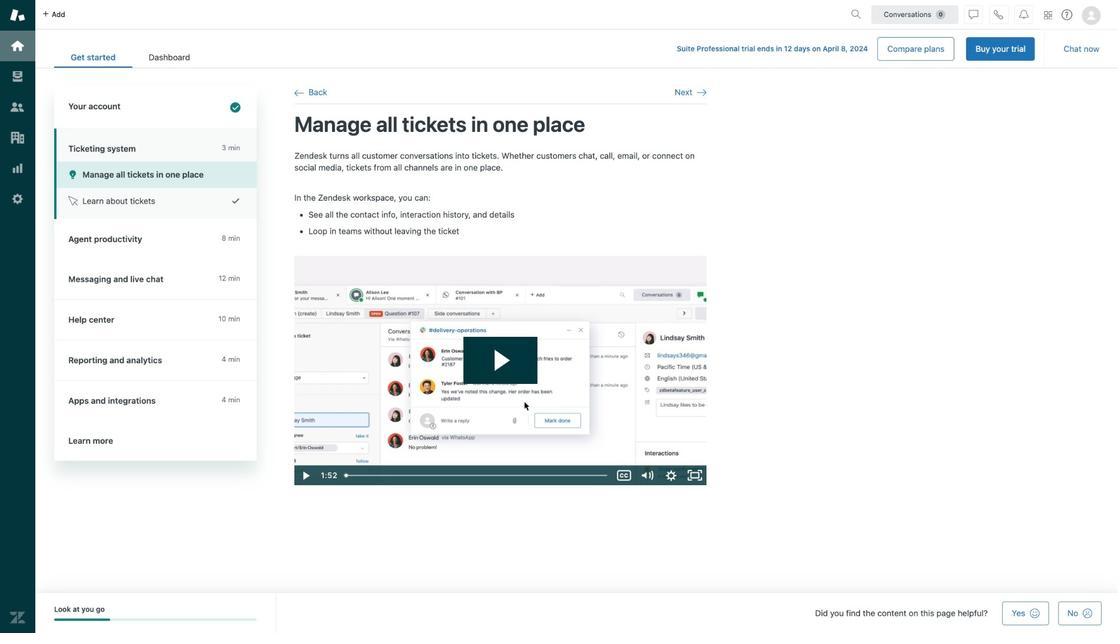 Task type: locate. For each thing, give the bounding box(es) containing it.
video thumbnail image
[[294, 256, 707, 485], [294, 256, 707, 485]]

main element
[[0, 0, 35, 633]]

zendesk image
[[10, 610, 25, 626]]

tab list
[[54, 46, 207, 68]]

content-title region
[[294, 116, 707, 132]]

progress-bar progress bar
[[54, 619, 257, 621]]

zendesk support image
[[10, 8, 25, 23]]

footer
[[35, 593, 1119, 633]]

heading
[[54, 86, 257, 129]]

button displays agent's chat status as invisible. image
[[969, 10, 979, 19]]

get started image
[[10, 38, 25, 54]]

video element
[[294, 256, 707, 485]]

region
[[294, 150, 707, 485]]

customers image
[[10, 100, 25, 115]]

notifications image
[[1020, 10, 1029, 19]]

tab
[[132, 46, 207, 68]]

admin image
[[10, 191, 25, 207]]



Task type: describe. For each thing, give the bounding box(es) containing it.
April 8, 2024 text field
[[823, 44, 868, 53]]

views image
[[10, 69, 25, 84]]

organizations image
[[10, 130, 25, 145]]

zendesk products image
[[1044, 11, 1053, 19]]

progress bar image
[[54, 619, 110, 621]]

reporting image
[[10, 161, 25, 176]]

get help image
[[1062, 9, 1073, 20]]



Task type: vqa. For each thing, say whether or not it's contained in the screenshot.
Format text image
no



